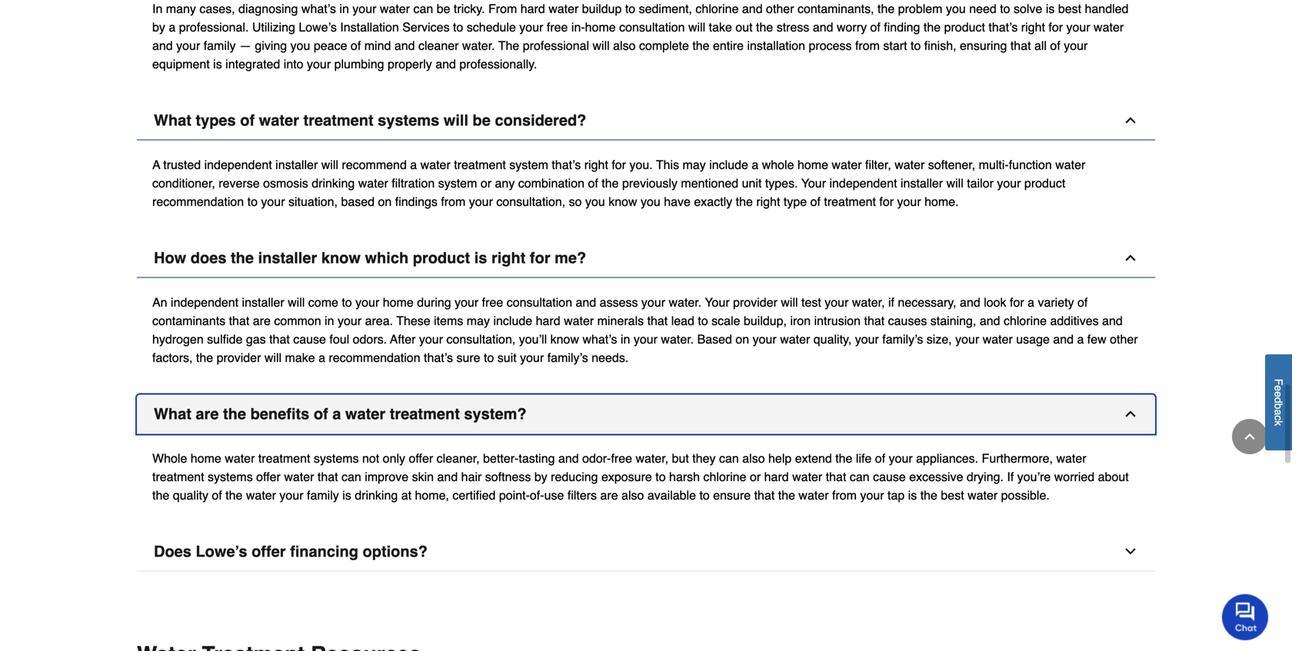 Task type: vqa. For each thing, say whether or not it's contained in the screenshot.
.
no



Task type: describe. For each thing, give the bounding box(es) containing it.
a inside in many cases, diagnosing what's in your water can be tricky. from hard water buildup to sediment, chlorine and other contaminants, the problem you need to solve is best handled by a professional. utilizing lowe's installation services to schedule your free in-home consultation will take out the stress and worry of finding the product that's right for your water and your family — giving you peace of mind and cleaner water. the professional will also complete the entire installation process from start to finish, ensuring that all of your equipment is integrated into your plumbing properly and professionally.
[[169, 20, 176, 34]]

2 vertical spatial also
[[622, 489, 644, 503]]

will up situation,
[[321, 158, 339, 172]]

the up "finding"
[[878, 2, 895, 16]]

know inside a trusted independent installer will recommend a water treatment system that's right for you. this may include a whole home water filter, water softener, multi-function water conditioner, reverse osmosis drinking water filtration system or any combination of the previously mentioned unit types. your independent installer will tailor your product recommendation to your situation, based on findings from your consultation, so you know you have exactly the right type of treatment for your home.
[[609, 195, 638, 209]]

function
[[1009, 158, 1053, 172]]

causes
[[889, 314, 928, 328]]

your left home.
[[898, 195, 922, 209]]

installer inside button
[[258, 250, 317, 267]]

take
[[709, 20, 732, 34]]

exposure
[[602, 470, 652, 485]]

chevron up image inside scroll to top element
[[1243, 429, 1258, 445]]

your up foul
[[338, 314, 362, 328]]

an independent installer will come to your home during your free consultation and assess your water. your provider will test your water, if necessary, and look for a variety of contaminants that are common in your area. these items may include hard water minerals that lead to scale buildup, iron intrusion that causes staining, and chlorine additives and hydrogen sulfide gas that cause foul odors. after your consultation, you'll know what's in your water. based on your water quality, your family's size, your water usage and a few other factors, the provider will make a recommendation that's sure to suit your family's needs.
[[152, 296, 1139, 365]]

the left previously
[[602, 176, 619, 191]]

chat invite button image
[[1223, 594, 1270, 641]]

and down additives
[[1054, 333, 1074, 347]]

and down look
[[980, 314, 1001, 328]]

you up into
[[291, 39, 310, 53]]

chlorine inside whole home water treatment systems not only offer cleaner, better-tasting and odor-free water, but they can also help extend the life of your appliances. furthermore, water treatment systems offer water that can improve skin and hair softness by reducing exposure to harsh chlorine or hard water that can cause excessive drying. if you're worried about the quality of the water your family is drinking at home, certified point-of-use filters are also available to ensure that the water from your tap is the best water possible.
[[704, 470, 747, 485]]

and up properly
[[395, 39, 415, 53]]

the left life at the bottom right
[[836, 452, 853, 466]]

have
[[664, 195, 691, 209]]

consultation, inside a trusted independent installer will recommend a water treatment system that's right for you. this may include a whole home water filter, water softener, multi-function water conditioner, reverse osmosis drinking water filtration system or any combination of the previously mentioned unit types. your independent installer will tailor your product recommendation to your situation, based on findings from your consultation, so you know you have exactly the right type of treatment for your home.
[[497, 195, 566, 209]]

that's inside a trusted independent installer will recommend a water treatment system that's right for you. this may include a whole home water filter, water softener, multi-function water conditioner, reverse osmosis drinking water filtration system or any combination of the previously mentioned unit types. your independent installer will tailor your product recommendation to your situation, based on findings from your consultation, so you know you have exactly the right type of treatment for your home.
[[552, 158, 581, 172]]

and up few
[[1103, 314, 1123, 328]]

a left few
[[1078, 333, 1085, 347]]

water. inside in many cases, diagnosing what's in your water can be tricky. from hard water buildup to sediment, chlorine and other contaminants, the problem you need to solve is best handled by a professional. utilizing lowe's installation services to schedule your free in-home consultation will take out the stress and worry of finding the product that's right for your water and your family — giving you peace of mind and cleaner water. the professional will also complete the entire installation process from start to finish, ensuring that all of your equipment is integrated into your plumbing properly and professionally.
[[462, 39, 495, 53]]

the right does
[[231, 250, 254, 267]]

factors,
[[152, 351, 193, 365]]

home.
[[925, 195, 959, 209]]

multi-
[[979, 158, 1009, 172]]

your right findings
[[469, 195, 493, 209]]

your up the "intrusion"
[[825, 296, 849, 310]]

your down staining,
[[956, 333, 980, 347]]

will inside button
[[444, 112, 469, 129]]

benefits
[[251, 406, 310, 423]]

be inside button
[[473, 112, 491, 129]]

appliances.
[[917, 452, 979, 466]]

any
[[495, 176, 515, 191]]

that up sulfide
[[229, 314, 250, 328]]

the left benefits
[[223, 406, 246, 423]]

treatment down benefits
[[258, 452, 310, 466]]

your inside an independent installer will come to your home during your free consultation and assess your water. your provider will test your water, if necessary, and look for a variety of contaminants that are common in your area. these items may include hard water minerals that lead to scale buildup, iron intrusion that causes staining, and chlorine additives and hydrogen sulfide gas that cause foul odors. after your consultation, you'll know what's in your water. based on your water quality, your family's size, your water usage and a few other factors, the provider will make a recommendation that's sure to suit your family's needs.
[[705, 296, 730, 310]]

that's inside in many cases, diagnosing what's in your water can be tricky. from hard water buildup to sediment, chlorine and other contaminants, the problem you need to solve is best handled by a professional. utilizing lowe's installation services to schedule your free in-home consultation will take out the stress and worry of finding the product that's right for your water and your family — giving you peace of mind and cleaner water. the professional will also complete the entire installation process from start to finish, ensuring that all of your equipment is integrated into your plumbing properly and professionally.
[[989, 20, 1018, 34]]

1 e from the top
[[1273, 386, 1285, 392]]

the inside an independent installer will come to your home during your free consultation and assess your water. your provider will test your water, if necessary, and look for a variety of contaminants that are common in your area. these items may include hard water minerals that lead to scale buildup, iron intrusion that causes staining, and chlorine additives and hydrogen sulfide gas that cause foul odors. after your consultation, you'll know what's in your water. based on your water quality, your family's size, your water usage and a few other factors, the provider will make a recommendation that's sure to suit your family's needs.
[[196, 351, 213, 365]]

certified
[[453, 489, 496, 503]]

staining,
[[931, 314, 977, 328]]

is inside button
[[475, 250, 487, 267]]

your right life at the bottom right
[[889, 452, 913, 466]]

right inside button
[[492, 250, 526, 267]]

whole home water treatment systems not only offer cleaner, better-tasting and odor-free water, but they can also help extend the life of your appliances. furthermore, water treatment systems offer water that can improve skin and hair softness by reducing exposure to harsh chlorine or hard water that can cause excessive drying. if you're worried about the quality of the water your family is drinking at home, certified point-of-use filters are also available to ensure that the water from your tap is the best water possible.
[[152, 452, 1129, 503]]

systems inside what types of water treatment systems will be considered? button
[[378, 112, 440, 129]]

the up 'finish,'
[[924, 20, 941, 34]]

buildup
[[582, 2, 622, 16]]

chevron up image for how does the installer know which product is right for me?
[[1124, 251, 1139, 266]]

treatment down "whole"
[[152, 470, 204, 485]]

of up plumbing
[[351, 39, 361, 53]]

b
[[1273, 404, 1285, 410]]

0 vertical spatial independent
[[204, 158, 272, 172]]

to right come
[[342, 296, 352, 310]]

the down excessive
[[921, 489, 938, 503]]

odor-
[[583, 452, 611, 466]]

softener,
[[929, 158, 976, 172]]

0 vertical spatial offer
[[409, 452, 433, 466]]

contaminants
[[152, 314, 226, 328]]

your down handled
[[1067, 20, 1091, 34]]

if
[[889, 296, 895, 310]]

for inside in many cases, diagnosing what's in your water can be tricky. from hard water buildup to sediment, chlorine and other contaminants, the problem you need to solve is best handled by a professional. utilizing lowe's installation services to schedule your free in-home consultation will take out the stress and worry of finding the product that's right for your water and your family — giving you peace of mind and cleaner water. the professional will also complete the entire installation process from start to finish, ensuring that all of your equipment is integrated into your plumbing properly and professionally.
[[1049, 20, 1064, 34]]

recommendation inside a trusted independent installer will recommend a water treatment system that's right for you. this may include a whole home water filter, water softener, multi-function water conditioner, reverse osmosis drinking water filtration system or any combination of the previously mentioned unit types. your independent installer will tailor your product recommendation to your situation, based on findings from your consultation, so you know you have exactly the right type of treatment for your home.
[[152, 195, 244, 209]]

installer inside an independent installer will come to your home during your free consultation and assess your water. your provider will test your water, if necessary, and look for a variety of contaminants that are common in your area. these items may include hard water minerals that lead to scale buildup, iron intrusion that causes staining, and chlorine additives and hydrogen sulfide gas that cause foul odors. after your consultation, you'll know what's in your water. based on your water quality, your family's size, your water usage and a few other factors, the provider will make a recommendation that's sure to suit your family's needs.
[[242, 296, 284, 310]]

include inside an independent installer will come to your home during your free consultation and assess your water. your provider will test your water, if necessary, and look for a variety of contaminants that are common in your area. these items may include hard water minerals that lead to scale buildup, iron intrusion that causes staining, and chlorine additives and hydrogen sulfide gas that cause foul odors. after your consultation, you'll know what's in your water. based on your water quality, your family's size, your water usage and a few other factors, the provider will make a recommendation that's sure to suit your family's needs.
[[494, 314, 533, 328]]

may inside an independent installer will come to your home during your free consultation and assess your water. your provider will test your water, if necessary, and look for a variety of contaminants that are common in your area. these items may include hard water minerals that lead to scale buildup, iron intrusion that causes staining, and chlorine additives and hydrogen sulfide gas that cause foul odors. after your consultation, you'll know what's in your water. based on your water quality, your family's size, your water usage and a few other factors, the provider will make a recommendation that's sure to suit your family's needs.
[[467, 314, 490, 328]]

of right the type
[[811, 195, 821, 209]]

odors.
[[353, 333, 387, 347]]

that right ensure
[[755, 489, 775, 503]]

home inside whole home water treatment systems not only offer cleaner, better-tasting and odor-free water, but they can also help extend the life of your appliances. furthermore, water treatment systems offer water that can improve skin and hair softness by reducing exposure to harsh chlorine or hard water that can cause excessive drying. if you're worried about the quality of the water your family is drinking at home, certified point-of-use filters are also available to ensure that the water from your tap is the best water possible.
[[191, 452, 221, 466]]

your down you'll
[[520, 351, 544, 365]]

1 horizontal spatial provider
[[733, 296, 778, 310]]

at
[[401, 489, 412, 503]]

by inside in many cases, diagnosing what's in your water can be tricky. from hard water buildup to sediment, chlorine and other contaminants, the problem you need to solve is best handled by a professional. utilizing lowe's installation services to schedule your free in-home consultation will take out the stress and worry of finding the product that's right for your water and your family — giving you peace of mind and cleaner water. the professional will also complete the entire installation process from start to finish, ensuring that all of your equipment is integrated into your plumbing properly and professionally.
[[152, 20, 165, 34]]

your up the does lowe's offer financing options?
[[280, 489, 304, 503]]

can right they
[[720, 452, 739, 466]]

which
[[365, 250, 409, 267]]

contaminants,
[[798, 2, 875, 16]]

best inside in many cases, diagnosing what's in your water can be tricky. from hard water buildup to sediment, chlorine and other contaminants, the problem you need to solve is best handled by a professional. utilizing lowe's installation services to schedule your free in-home consultation will take out the stress and worry of finding the product that's right for your water and your family — giving you peace of mind and cleaner water. the professional will also complete the entire installation process from start to finish, ensuring that all of your equipment is integrated into your plumbing properly and professionally.
[[1059, 2, 1082, 16]]

sediment,
[[639, 2, 693, 16]]

the left quality
[[152, 489, 169, 503]]

better-
[[483, 452, 519, 466]]

in
[[152, 2, 163, 16]]

will up iron
[[781, 296, 798, 310]]

include inside a trusted independent installer will recommend a water treatment system that's right for you. this may include a whole home water filter, water softener, multi-function water conditioner, reverse osmosis drinking water filtration system or any combination of the previously mentioned unit types. your independent installer will tailor your product recommendation to your situation, based on findings from your consultation, so you know you have exactly the right type of treatment for your home.
[[710, 158, 749, 172]]

family inside whole home water treatment systems not only offer cleaner, better-tasting and odor-free water, but they can also help extend the life of your appliances. furthermore, water treatment systems offer water that can improve skin and hair softness by reducing exposure to harsh chlorine or hard water that can cause excessive drying. if you're worried about the quality of the water your family is drinking at home, certified point-of-use filters are also available to ensure that the water from your tap is the best water possible.
[[307, 489, 339, 503]]

2 vertical spatial systems
[[208, 470, 253, 485]]

other inside in many cases, diagnosing what's in your water can be tricky. from hard water buildup to sediment, chlorine and other contaminants, the problem you need to solve is best handled by a professional. utilizing lowe's installation services to schedule your free in-home consultation will take out the stress and worry of finding the product that's right for your water and your family — giving you peace of mind and cleaner water. the professional will also complete the entire installation process from start to finish, ensuring that all of your equipment is integrated into your plumbing properly and professionally.
[[766, 2, 795, 16]]

will down gas
[[265, 351, 282, 365]]

water, inside whole home water treatment systems not only offer cleaner, better-tasting and odor-free water, but they can also help extend the life of your appliances. furthermore, water treatment systems offer water that can improve skin and hair softness by reducing exposure to harsh chlorine or hard water that can cause excessive drying. if you're worried about the quality of the water your family is drinking at home, certified point-of-use filters are also available to ensure that the water from your tap is the best water possible.
[[636, 452, 669, 466]]

in-
[[572, 20, 585, 34]]

the right quality
[[226, 489, 243, 503]]

type
[[784, 195, 807, 209]]

to up 'available' at the right of the page
[[656, 470, 666, 485]]

worried
[[1055, 470, 1095, 485]]

0 horizontal spatial provider
[[217, 351, 261, 365]]

hard inside in many cases, diagnosing what's in your water can be tricky. from hard water buildup to sediment, chlorine and other contaminants, the problem you need to solve is best handled by a professional. utilizing lowe's installation services to schedule your free in-home consultation will take out the stress and worry of finding the product that's right for your water and your family — giving you peace of mind and cleaner water. the professional will also complete the entire installation process from start to finish, ensuring that all of your equipment is integrated into your plumbing properly and professionally.
[[521, 2, 545, 16]]

0 vertical spatial system
[[510, 158, 549, 172]]

may inside a trusted independent installer will recommend a water treatment system that's right for you. this may include a whole home water filter, water softener, multi-function water conditioner, reverse osmosis drinking water filtration system or any combination of the previously mentioned unit types. your independent installer will tailor your product recommendation to your situation, based on findings from your consultation, so you know you have exactly the right type of treatment for your home.
[[683, 158, 706, 172]]

so
[[569, 195, 582, 209]]

quality
[[173, 489, 208, 503]]

does
[[154, 543, 192, 561]]

k
[[1273, 421, 1285, 427]]

and up reducing
[[559, 452, 579, 466]]

life
[[856, 452, 872, 466]]

of inside what are the benefits of a water treatment system? button
[[314, 406, 328, 423]]

harsh
[[670, 470, 700, 485]]

you left need on the right top of the page
[[946, 2, 966, 16]]

1 vertical spatial offer
[[256, 470, 281, 485]]

home,
[[415, 489, 449, 503]]

need
[[970, 2, 997, 16]]

treatment down filter,
[[824, 195, 876, 209]]

gas
[[246, 333, 266, 347]]

treatment up only
[[390, 406, 460, 423]]

know inside an independent installer will come to your home during your free consultation and assess your water. your provider will test your water, if necessary, and look for a variety of contaminants that are common in your area. these items may include hard water minerals that lead to scale buildup, iron intrusion that causes staining, and chlorine additives and hydrogen sulfide gas that cause foul odors. after your consultation, you'll know what's in your water. based on your water quality, your family's size, your water usage and a few other factors, the provider will make a recommendation that's sure to suit your family's needs.
[[551, 333, 579, 347]]

f e e d b a c k button
[[1266, 355, 1293, 451]]

osmosis
[[263, 176, 308, 191]]

the down "help"
[[779, 489, 796, 503]]

home inside a trusted independent installer will recommend a water treatment system that's right for you. this may include a whole home water filter, water softener, multi-function water conditioner, reverse osmosis drinking water filtration system or any combination of the previously mentioned unit types. your independent installer will tailor your product recommendation to your situation, based on findings from your consultation, so you know you have exactly the right type of treatment for your home.
[[798, 158, 829, 172]]

into
[[284, 57, 304, 71]]

items
[[434, 314, 464, 328]]

necessary,
[[898, 296, 957, 310]]

what for what are the benefits of a water treatment system?
[[154, 406, 192, 423]]

test
[[802, 296, 822, 310]]

scroll to top element
[[1233, 419, 1268, 455]]

1 vertical spatial systems
[[314, 452, 359, 466]]

chevron up image for what types of water treatment systems will be considered?
[[1124, 113, 1139, 128]]

cases,
[[200, 2, 235, 16]]

utilizing
[[252, 20, 295, 34]]

what are the benefits of a water treatment system? button
[[137, 395, 1156, 435]]

your right assess
[[642, 296, 666, 310]]

foul
[[330, 333, 349, 347]]

possible.
[[1002, 489, 1050, 503]]

product inside button
[[413, 250, 470, 267]]

that inside in many cases, diagnosing what's in your water can be tricky. from hard water buildup to sediment, chlorine and other contaminants, the problem you need to solve is best handled by a professional. utilizing lowe's installation services to schedule your free in-home consultation will take out the stress and worry of finding the product that's right for your water and your family — giving you peace of mind and cleaner water. the professional will also complete the entire installation process from start to finish, ensuring that all of your equipment is integrated into your plumbing properly and professionally.
[[1011, 39, 1032, 53]]

to right "lead"
[[698, 314, 709, 328]]

what types of water treatment systems will be considered?
[[154, 112, 587, 129]]

and up equipment
[[152, 39, 173, 53]]

your right quality,
[[856, 333, 879, 347]]

hard inside an independent installer will come to your home during your free consultation and assess your water. your provider will test your water, if necessary, and look for a variety of contaminants that are common in your area. these items may include hard water minerals that lead to scale buildup, iron intrusion that causes staining, and chlorine additives and hydrogen sulfide gas that cause foul odors. after your consultation, you'll know what's in your water. based on your water quality, your family's size, your water usage and a few other factors, the provider will make a recommendation that's sure to suit your family's needs.
[[536, 314, 561, 328]]

right down types.
[[757, 195, 781, 209]]

right left you.
[[585, 158, 609, 172]]

best inside whole home water treatment systems not only offer cleaner, better-tasting and odor-free water, but they can also help extend the life of your appliances. furthermore, water treatment systems offer water that can improve skin and hair softness by reducing exposure to harsh chlorine or hard water that can cause excessive drying. if you're worried about the quality of the water your family is drinking at home, certified point-of-use filters are also available to ensure that the water from your tap is the best water possible.
[[941, 489, 965, 503]]

free inside an independent installer will come to your home during your free consultation and assess your water. your provider will test your water, if necessary, and look for a variety of contaminants that are common in your area. these items may include hard water minerals that lead to scale buildup, iron intrusion that causes staining, and chlorine additives and hydrogen sulfide gas that cause foul odors. after your consultation, you'll know what's in your water. based on your water quality, your family's size, your water usage and a few other factors, the provider will make a recommendation that's sure to suit your family's needs.
[[482, 296, 503, 310]]

the right out
[[756, 20, 774, 34]]

improve
[[365, 470, 409, 485]]

drinking inside whole home water treatment systems not only offer cleaner, better-tasting and odor-free water, but they can also help extend the life of your appliances. furthermore, water treatment systems offer water that can improve skin and hair softness by reducing exposure to harsh chlorine or hard water that can cause excessive drying. if you're worried about the quality of the water your family is drinking at home, certified point-of-use filters are also available to ensure that the water from your tap is the best water possible.
[[355, 489, 398, 503]]

in many cases, diagnosing what's in your water can be tricky. from hard water buildup to sediment, chlorine and other contaminants, the problem you need to solve is best handled by a professional. utilizing lowe's installation services to schedule your free in-home consultation will take out the stress and worry of finding the product that's right for your water and your family — giving you peace of mind and cleaner water. the professional will also complete the entire installation process from start to finish, ensuring that all of your equipment is integrated into your plumbing properly and professionally.
[[152, 2, 1129, 71]]

of right worry
[[871, 20, 881, 34]]

consultation, inside an independent installer will come to your home during your free consultation and assess your water. your provider will test your water, if necessary, and look for a variety of contaminants that are common in your area. these items may include hard water minerals that lead to scale buildup, iron intrusion that causes staining, and chlorine additives and hydrogen sulfide gas that cause foul odors. after your consultation, you'll know what's in your water. based on your water quality, your family's size, your water usage and a few other factors, the provider will make a recommendation that's sure to suit your family's needs.
[[447, 333, 516, 347]]

a right make
[[319, 351, 325, 365]]

2 vertical spatial water.
[[661, 333, 694, 347]]

your up the
[[520, 20, 544, 34]]

problem
[[899, 2, 943, 16]]

cause inside whole home water treatment systems not only offer cleaner, better-tasting and odor-free water, but they can also help extend the life of your appliances. furthermore, water treatment systems offer water that can improve skin and hair softness by reducing exposure to harsh chlorine or hard water that can cause excessive drying. if you're worried about the quality of the water your family is drinking at home, certified point-of-use filters are also available to ensure that the water from your tap is the best water possible.
[[873, 470, 906, 485]]

and down cleaner
[[436, 57, 456, 71]]

help
[[769, 452, 792, 466]]

whole
[[152, 452, 187, 466]]

family inside in many cases, diagnosing what's in your water can be tricky. from hard water buildup to sediment, chlorine and other contaminants, the problem you need to solve is best handled by a professional. utilizing lowe's installation services to schedule your free in-home consultation will take out the stress and worry of finding the product that's right for your water and your family — giving you peace of mind and cleaner water. the professional will also complete the entire installation process from start to finish, ensuring that all of your equipment is integrated into your plumbing properly and professionally.
[[204, 39, 236, 53]]

will up common
[[288, 296, 305, 310]]

me?
[[555, 250, 587, 267]]

exactly
[[694, 195, 733, 209]]

recommendation inside an independent installer will come to your home during your free consultation and assess your water. your provider will test your water, if necessary, and look for a variety of contaminants that are common in your area. these items may include hard water minerals that lead to scale buildup, iron intrusion that causes staining, and chlorine additives and hydrogen sulfide gas that cause foul odors. after your consultation, you'll know what's in your water. based on your water quality, your family's size, your water usage and a few other factors, the provider will make a recommendation that's sure to suit your family's needs.
[[329, 351, 421, 365]]

how does the installer know which product is right for me?
[[154, 250, 587, 267]]

1 vertical spatial independent
[[830, 176, 898, 191]]

from for chlorine
[[856, 39, 880, 53]]

handled
[[1085, 2, 1129, 16]]

your up equipment
[[176, 39, 200, 53]]

of right all
[[1051, 39, 1061, 53]]

your down osmosis
[[261, 195, 285, 209]]

for inside how does the installer know which product is right for me? button
[[530, 250, 551, 267]]

your up the installation
[[353, 2, 377, 16]]

complete
[[639, 39, 689, 53]]

what's inside an independent installer will come to your home during your free consultation and assess your water. your provider will test your water, if necessary, and look for a variety of contaminants that are common in your area. these items may include hard water minerals that lead to scale buildup, iron intrusion that causes staining, and chlorine additives and hydrogen sulfide gas that cause foul odors. after your consultation, you'll know what's in your water. based on your water quality, your family's size, your water usage and a few other factors, the provider will make a recommendation that's sure to suit your family's needs.
[[583, 333, 618, 347]]

a left variety
[[1028, 296, 1035, 310]]

home inside in many cases, diagnosing what's in your water can be tricky. from hard water buildup to sediment, chlorine and other contaminants, the problem you need to solve is best handled by a professional. utilizing lowe's installation services to schedule your free in-home consultation will take out the stress and worry of finding the product that's right for your water and your family — giving you peace of mind and cleaner water. the professional will also complete the entire installation process from start to finish, ensuring that all of your equipment is integrated into your plumbing properly and professionally.
[[585, 20, 616, 34]]

of inside an independent installer will come to your home during your free consultation and assess your water. your provider will test your water, if necessary, and look for a variety of contaminants that are common in your area. these items may include hard water minerals that lead to scale buildup, iron intrusion that causes staining, and chlorine additives and hydrogen sulfide gas that cause foul odors. after your consultation, you'll know what's in your water. based on your water quality, your family's size, your water usage and a few other factors, the provider will make a recommendation that's sure to suit your family's needs.
[[1078, 296, 1088, 310]]

a up filtration
[[410, 158, 417, 172]]

offer inside button
[[252, 543, 286, 561]]

needs.
[[592, 351, 629, 365]]

if
[[1008, 470, 1014, 485]]

your up items
[[455, 296, 479, 310]]

cleaner,
[[437, 452, 480, 466]]

you down previously
[[641, 195, 661, 209]]

will left the take
[[689, 20, 706, 34]]

are inside whole home water treatment systems not only offer cleaner, better-tasting and odor-free water, but they can also help extend the life of your appliances. furthermore, water treatment systems offer water that can improve skin and hair softness by reducing exposure to harsh chlorine or hard water that can cause excessive drying. if you're worried about the quality of the water your family is drinking at home, certified point-of-use filters are also available to ensure that the water from your tap is the best water possible.
[[601, 489, 618, 503]]

product inside a trusted independent installer will recommend a water treatment system that's right for you. this may include a whole home water filter, water softener, multi-function water conditioner, reverse osmosis drinking water filtration system or any combination of the previously mentioned unit types. your independent installer will tailor your product recommendation to your situation, based on findings from your consultation, so you know you have exactly the right type of treatment for your home.
[[1025, 176, 1066, 191]]

professionally.
[[460, 57, 537, 71]]

cause inside an independent installer will come to your home during your free consultation and assess your water. your provider will test your water, if necessary, and look for a variety of contaminants that are common in your area. these items may include hard water minerals that lead to scale buildup, iron intrusion that causes staining, and chlorine additives and hydrogen sulfide gas that cause foul odors. after your consultation, you'll know what's in your water. based on your water quality, your family's size, your water usage and a few other factors, the provider will make a recommendation that's sure to suit your family's needs.
[[293, 333, 326, 347]]

and up staining,
[[960, 296, 981, 310]]

you right the so
[[586, 195, 605, 209]]

of right the combination
[[588, 176, 599, 191]]

that left "lead"
[[648, 314, 668, 328]]

after
[[390, 333, 416, 347]]

treatment up "any"
[[454, 158, 506, 172]]

suit
[[498, 351, 517, 365]]

based
[[698, 333, 733, 347]]

hair
[[461, 470, 482, 485]]

scale
[[712, 314, 741, 328]]

the down 'unit'
[[736, 195, 753, 209]]

hydrogen
[[152, 333, 204, 347]]

considered?
[[495, 112, 587, 129]]

excessive
[[910, 470, 964, 485]]

product inside in many cases, diagnosing what's in your water can be tricky. from hard water buildup to sediment, chlorine and other contaminants, the problem you need to solve is best handled by a professional. utilizing lowe's installation services to schedule your free in-home consultation will take out the stress and worry of finding the product that's right for your water and your family — giving you peace of mind and cleaner water. the professional will also complete the entire installation process from start to finish, ensuring that all of your equipment is integrated into your plumbing properly and professionally.
[[945, 20, 986, 34]]

to down harsh
[[700, 489, 710, 503]]

does
[[191, 250, 227, 267]]

filters
[[568, 489, 597, 503]]

treatment up recommend
[[304, 112, 374, 129]]

right inside in many cases, diagnosing what's in your water can be tricky. from hard water buildup to sediment, chlorine and other contaminants, the problem you need to solve is best handled by a professional. utilizing lowe's installation services to schedule your free in-home consultation will take out the stress and worry of finding the product that's right for your water and your family — giving you peace of mind and cleaner water. the professional will also complete the entire installation process from start to finish, ensuring that all of your equipment is integrated into your plumbing properly and professionally.
[[1022, 20, 1046, 34]]

unit
[[742, 176, 762, 191]]

common
[[274, 314, 321, 328]]

a trusted independent installer will recommend a water treatment system that's right for you. this may include a whole home water filter, water softener, multi-function water conditioner, reverse osmosis drinking water filtration system or any combination of the previously mentioned unit types. your independent installer will tailor your product recommendation to your situation, based on findings from your consultation, so you know you have exactly the right type of treatment for your home.
[[152, 158, 1086, 209]]

finding
[[884, 20, 921, 34]]

will down "buildup"
[[593, 39, 610, 53]]

size,
[[927, 333, 952, 347]]

2 vertical spatial in
[[621, 333, 631, 347]]

for inside an independent installer will come to your home during your free consultation and assess your water. your provider will test your water, if necessary, and look for a variety of contaminants that are common in your area. these items may include hard water minerals that lead to scale buildup, iron intrusion that causes staining, and chlorine additives and hydrogen sulfide gas that cause foul odors. after your consultation, you'll know what's in your water. based on your water quality, your family's size, your water usage and a few other factors, the provider will make a recommendation that's sure to suit your family's needs.
[[1010, 296, 1025, 310]]

chlorine inside in many cases, diagnosing what's in your water can be tricky. from hard water buildup to sediment, chlorine and other contaminants, the problem you need to solve is best handled by a professional. utilizing lowe's installation services to schedule your free in-home consultation will take out the stress and worry of finding the product that's right for your water and your family — giving you peace of mind and cleaner water. the professional will also complete the entire installation process from start to finish, ensuring that all of your equipment is integrated into your plumbing properly and professionally.
[[696, 2, 739, 16]]

findings
[[395, 195, 438, 209]]

your left tap
[[861, 489, 885, 503]]

trusted
[[163, 158, 201, 172]]

of right life at the bottom right
[[876, 452, 886, 466]]



Task type: locate. For each thing, give the bounding box(es) containing it.
your inside a trusted independent installer will recommend a water treatment system that's right for you. this may include a whole home water filter, water softener, multi-function water conditioner, reverse osmosis drinking water filtration system or any combination of the previously mentioned unit types. your independent installer will tailor your product recommendation to your situation, based on findings from your consultation, so you know you have exactly the right type of treatment for your home.
[[802, 176, 826, 191]]

your up the scale
[[705, 296, 730, 310]]

systems
[[378, 112, 440, 129], [314, 452, 359, 466], [208, 470, 253, 485]]

consultation inside an independent installer will come to your home during your free consultation and assess your water. your provider will test your water, if necessary, and look for a variety of contaminants that are common in your area. these items may include hard water minerals that lead to scale buildup, iron intrusion that causes staining, and chlorine additives and hydrogen sulfide gas that cause foul odors. after your consultation, you'll know what's in your water. based on your water quality, your family's size, your water usage and a few other factors, the provider will make a recommendation that's sure to suit your family's needs.
[[507, 296, 573, 310]]

water, left if
[[853, 296, 885, 310]]

0 horizontal spatial system
[[438, 176, 477, 191]]

or inside a trusted independent installer will recommend a water treatment system that's right for you. this may include a whole home water filter, water softener, multi-function water conditioner, reverse osmosis drinking water filtration system or any combination of the previously mentioned unit types. your independent installer will tailor your product recommendation to your situation, based on findings from your consultation, so you know you have exactly the right type of treatment for your home.
[[481, 176, 492, 191]]

2 horizontal spatial know
[[609, 195, 638, 209]]

right left me?
[[492, 250, 526, 267]]

1 vertical spatial in
[[325, 314, 334, 328]]

in up the installation
[[340, 2, 349, 16]]

conditioner,
[[152, 176, 215, 191]]

independent down filter,
[[830, 176, 898, 191]]

2 vertical spatial hard
[[765, 470, 789, 485]]

assess
[[600, 296, 638, 310]]

consultation inside in many cases, diagnosing what's in your water can be tricky. from hard water buildup to sediment, chlorine and other contaminants, the problem you need to solve is best handled by a professional. utilizing lowe's installation services to schedule your free in-home consultation will take out the stress and worry of finding the product that's right for your water and your family — giving you peace of mind and cleaner water. the professional will also complete the entire installation process from start to finish, ensuring that all of your equipment is integrated into your plumbing properly and professionally.
[[620, 20, 685, 34]]

product down function
[[1025, 176, 1066, 191]]

0 vertical spatial by
[[152, 20, 165, 34]]

water. down schedule
[[462, 39, 495, 53]]

0 vertical spatial systems
[[378, 112, 440, 129]]

0 vertical spatial on
[[378, 195, 392, 209]]

or
[[481, 176, 492, 191], [750, 470, 761, 485]]

know inside how does the installer know which product is right for me? button
[[322, 250, 361, 267]]

offer up skin
[[409, 452, 433, 466]]

1 vertical spatial from
[[441, 195, 466, 209]]

0 vertical spatial that's
[[989, 20, 1018, 34]]

0 vertical spatial your
[[802, 176, 826, 191]]

a up 'unit'
[[752, 158, 759, 172]]

best
[[1059, 2, 1082, 16], [941, 489, 965, 503]]

can inside in many cases, diagnosing what's in your water can be tricky. from hard water buildup to sediment, chlorine and other contaminants, the problem you need to solve is best handled by a professional. utilizing lowe's installation services to schedule your free in-home consultation will take out the stress and worry of finding the product that's right for your water and your family — giving you peace of mind and cleaner water. the professional will also complete the entire installation process from start to finish, ensuring that all of your equipment is integrated into your plumbing properly and professionally.
[[414, 2, 433, 16]]

lowe's inside in many cases, diagnosing what's in your water can be tricky. from hard water buildup to sediment, chlorine and other contaminants, the problem you need to solve is best handled by a professional. utilizing lowe's installation services to schedule your free in-home consultation will take out the stress and worry of finding the product that's right for your water and your family — giving you peace of mind and cleaner water. the professional will also complete the entire installation process from start to finish, ensuring that all of your equipment is integrated into your plumbing properly and professionally.
[[299, 20, 337, 34]]

0 horizontal spatial best
[[941, 489, 965, 503]]

your down 'multi-'
[[998, 176, 1022, 191]]

0 vertical spatial or
[[481, 176, 492, 191]]

0 vertical spatial are
[[253, 314, 271, 328]]

0 horizontal spatial product
[[413, 250, 470, 267]]

1 vertical spatial water,
[[636, 452, 669, 466]]

filtration
[[392, 176, 435, 191]]

1 vertical spatial or
[[750, 470, 761, 485]]

installer up home.
[[901, 176, 944, 191]]

does lowe's offer financing options?
[[154, 543, 428, 561]]

0 horizontal spatial family
[[204, 39, 236, 53]]

the down the take
[[693, 39, 710, 53]]

on down the scale
[[736, 333, 750, 347]]

independent up contaminants
[[171, 296, 239, 310]]

right down solve
[[1022, 20, 1046, 34]]

0 vertical spatial free
[[547, 20, 568, 34]]

1 horizontal spatial systems
[[314, 452, 359, 466]]

tricky.
[[454, 2, 485, 16]]

out
[[736, 20, 753, 34]]

1 horizontal spatial product
[[945, 20, 986, 34]]

0 horizontal spatial free
[[482, 296, 503, 310]]

from down life at the bottom right
[[833, 489, 857, 503]]

free inside in many cases, diagnosing what's in your water can be tricky. from hard water buildup to sediment, chlorine and other contaminants, the problem you need to solve is best handled by a professional. utilizing lowe's installation services to schedule your free in-home consultation will take out the stress and worry of finding the product that's right for your water and your family — giving you peace of mind and cleaner water. the professional will also complete the entire installation process from start to finish, ensuring that all of your equipment is integrated into your plumbing properly and professionally.
[[547, 20, 568, 34]]

entire
[[713, 39, 744, 53]]

a
[[169, 20, 176, 34], [410, 158, 417, 172], [752, 158, 759, 172], [1028, 296, 1035, 310], [1078, 333, 1085, 347], [319, 351, 325, 365], [333, 406, 341, 423], [1273, 410, 1285, 416]]

types.
[[766, 176, 798, 191]]

offer down benefits
[[256, 470, 281, 485]]

2 vertical spatial from
[[833, 489, 857, 503]]

or left "any"
[[481, 176, 492, 191]]

drinking inside a trusted independent installer will recommend a water treatment system that's right for you. this may include a whole home water filter, water softener, multi-function water conditioner, reverse osmosis drinking water filtration system or any combination of the previously mentioned unit types. your independent installer will tailor your product recommendation to your situation, based on findings from your consultation, so you know you have exactly the right type of treatment for your home.
[[312, 176, 355, 191]]

family's
[[883, 333, 924, 347], [548, 351, 589, 365]]

also left complete
[[613, 39, 636, 53]]

1 horizontal spatial best
[[1059, 2, 1082, 16]]

1 vertical spatial recommendation
[[329, 351, 421, 365]]

how does the installer know which product is right for me? button
[[137, 239, 1156, 278]]

water, inside an independent installer will come to your home during your free consultation and assess your water. your provider will test your water, if necessary, and look for a variety of contaminants that are common in your area. these items may include hard water minerals that lead to scale buildup, iron intrusion that causes staining, and chlorine additives and hydrogen sulfide gas that cause foul odors. after your consultation, you'll know what's in your water. based on your water quality, your family's size, your water usage and a few other factors, the provider will make a recommendation that's sure to suit your family's needs.
[[853, 296, 885, 310]]

chevron up image inside how does the installer know which product is right for me? button
[[1124, 251, 1139, 266]]

on inside a trusted independent installer will recommend a water treatment system that's right for you. this may include a whole home water filter, water softener, multi-function water conditioner, reverse osmosis drinking water filtration system or any combination of the previously mentioned unit types. your independent installer will tailor your product recommendation to your situation, based on findings from your consultation, so you know you have exactly the right type of treatment for your home.
[[378, 195, 392, 209]]

process
[[809, 39, 852, 53]]

you're
[[1018, 470, 1051, 485]]

1 vertical spatial by
[[535, 470, 548, 485]]

your up area. on the left of the page
[[356, 296, 380, 310]]

situation,
[[289, 195, 338, 209]]

of right types
[[240, 112, 255, 129]]

0 vertical spatial water.
[[462, 39, 495, 53]]

1 horizontal spatial that's
[[552, 158, 581, 172]]

to inside a trusted independent installer will recommend a water treatment system that's right for you. this may include a whole home water filter, water softener, multi-function water conditioner, reverse osmosis drinking water filtration system or any combination of the previously mentioned unit types. your independent installer will tailor your product recommendation to your situation, based on findings from your consultation, so you know you have exactly the right type of treatment for your home.
[[247, 195, 258, 209]]

will down "softener,"
[[947, 176, 964, 191]]

c
[[1273, 416, 1285, 421]]

0 vertical spatial may
[[683, 158, 706, 172]]

on inside an independent installer will come to your home during your free consultation and assess your water. your provider will test your water, if necessary, and look for a variety of contaminants that are common in your area. these items may include hard water minerals that lead to scale buildup, iron intrusion that causes staining, and chlorine additives and hydrogen sulfide gas that cause foul odors. after your consultation, you'll know what's in your water. based on your water quality, your family's size, your water usage and a few other factors, the provider will make a recommendation that's sure to suit your family's needs.
[[736, 333, 750, 347]]

solve
[[1014, 2, 1043, 16]]

1 horizontal spatial may
[[683, 158, 706, 172]]

0 horizontal spatial what's
[[302, 2, 336, 16]]

from for can
[[833, 489, 857, 503]]

hard inside whole home water treatment systems not only offer cleaner, better-tasting and odor-free water, but they can also help extend the life of your appliances. furthermore, water treatment systems offer water that can improve skin and hair softness by reducing exposure to harsh chlorine or hard water that can cause excessive drying. if you're worried about the quality of the water your family is drinking at home, certified point-of-use filters are also available to ensure that the water from your tap is the best water possible.
[[765, 470, 789, 485]]

by inside whole home water treatment systems not only offer cleaner, better-tasting and odor-free water, but they can also help extend the life of your appliances. furthermore, water treatment systems offer water that can improve skin and hair softness by reducing exposure to harsh chlorine or hard water that can cause excessive drying. if you're worried about the quality of the water your family is drinking at home, certified point-of-use filters are also available to ensure that the water from your tap is the best water possible.
[[535, 470, 548, 485]]

1 vertical spatial drinking
[[355, 489, 398, 503]]

mind
[[365, 39, 391, 53]]

what up "whole"
[[154, 406, 192, 423]]

chevron up image
[[1124, 113, 1139, 128], [1124, 251, 1139, 266], [1124, 407, 1139, 422], [1243, 429, 1258, 445]]

equipment
[[152, 57, 210, 71]]

a right benefits
[[333, 406, 341, 423]]

0 horizontal spatial are
[[196, 406, 219, 423]]

2 horizontal spatial in
[[621, 333, 631, 347]]

of inside what types of water treatment systems will be considered? button
[[240, 112, 255, 129]]

be inside in many cases, diagnosing what's in your water can be tricky. from hard water buildup to sediment, chlorine and other contaminants, the problem you need to solve is best handled by a professional. utilizing lowe's installation services to schedule your free in-home consultation will take out the stress and worry of finding the product that's right for your water and your family — giving you peace of mind and cleaner water. the professional will also complete the entire installation process from start to finish, ensuring that all of your equipment is integrated into your plumbing properly and professionally.
[[437, 2, 451, 16]]

1 vertical spatial what's
[[583, 333, 618, 347]]

0 vertical spatial chlorine
[[696, 2, 739, 16]]

your down minerals
[[634, 333, 658, 347]]

home
[[585, 20, 616, 34], [798, 158, 829, 172], [383, 296, 414, 310], [191, 452, 221, 466]]

independent inside an independent installer will come to your home during your free consultation and assess your water. your provider will test your water, if necessary, and look for a variety of contaminants that are common in your area. these items may include hard water minerals that lead to scale buildup, iron intrusion that causes staining, and chlorine additives and hydrogen sulfide gas that cause foul odors. after your consultation, you'll know what's in your water. based on your water quality, your family's size, your water usage and a few other factors, the provider will make a recommendation that's sure to suit your family's needs.
[[171, 296, 239, 310]]

0 horizontal spatial include
[[494, 314, 533, 328]]

and up process
[[813, 20, 834, 34]]

on
[[378, 195, 392, 209], [736, 333, 750, 347]]

0 vertical spatial family
[[204, 39, 236, 53]]

0 vertical spatial provider
[[733, 296, 778, 310]]

sulfide
[[207, 333, 243, 347]]

independent
[[204, 158, 272, 172], [830, 176, 898, 191], [171, 296, 239, 310]]

0 horizontal spatial may
[[467, 314, 490, 328]]

your down peace
[[307, 57, 331, 71]]

1 vertical spatial cause
[[873, 470, 906, 485]]

make
[[285, 351, 315, 365]]

2 horizontal spatial product
[[1025, 176, 1066, 191]]

schedule
[[467, 20, 516, 34]]

also inside in many cases, diagnosing what's in your water can be tricky. from hard water buildup to sediment, chlorine and other contaminants, the problem you need to solve is best handled by a professional. utilizing lowe's installation services to schedule your free in-home consultation will take out the stress and worry of finding the product that's right for your water and your family — giving you peace of mind and cleaner water. the professional will also complete the entire installation process from start to finish, ensuring that all of your equipment is integrated into your plumbing properly and professionally.
[[613, 39, 636, 53]]

0 vertical spatial be
[[437, 2, 451, 16]]

lowe's inside button
[[196, 543, 247, 561]]

1 vertical spatial system
[[438, 176, 477, 191]]

know right you'll
[[551, 333, 579, 347]]

1 vertical spatial also
[[743, 452, 765, 466]]

can down life at the bottom right
[[850, 470, 870, 485]]

1 vertical spatial free
[[482, 296, 503, 310]]

will down professionally.
[[444, 112, 469, 129]]

2 vertical spatial offer
[[252, 543, 286, 561]]

chevron down image
[[1124, 545, 1139, 560]]

2 what from the top
[[154, 406, 192, 423]]

1 horizontal spatial by
[[535, 470, 548, 485]]

offer
[[409, 452, 433, 466], [256, 470, 281, 485], [252, 543, 286, 561]]

0 horizontal spatial systems
[[208, 470, 253, 485]]

0 horizontal spatial lowe's
[[196, 543, 247, 561]]

stress
[[777, 20, 810, 34]]

chlorine inside an independent installer will come to your home during your free consultation and assess your water. your provider will test your water, if necessary, and look for a variety of contaminants that are common in your area. these items may include hard water minerals that lead to scale buildup, iron intrusion that causes staining, and chlorine additives and hydrogen sulfide gas that cause foul odors. after your consultation, you'll know what's in your water. based on your water quality, your family's size, your water usage and a few other factors, the provider will make a recommendation that's sure to suit your family's needs.
[[1004, 314, 1047, 328]]

other inside an independent installer will come to your home during your free consultation and assess your water. your provider will test your water, if necessary, and look for a variety of contaminants that are common in your area. these items may include hard water minerals that lead to scale buildup, iron intrusion that causes staining, and chlorine additives and hydrogen sulfide gas that cause foul odors. after your consultation, you'll know what's in your water. based on your water quality, your family's size, your water usage and a few other factors, the provider will make a recommendation that's sure to suit your family's needs.
[[1111, 333, 1139, 347]]

your down items
[[419, 333, 443, 347]]

that left improve at the bottom left of page
[[318, 470, 338, 485]]

0 vertical spatial water,
[[853, 296, 885, 310]]

lead
[[672, 314, 695, 328]]

buildup,
[[744, 314, 787, 328]]

what's inside in many cases, diagnosing what's in your water can be tricky. from hard water buildup to sediment, chlorine and other contaminants, the problem you need to solve is best handled by a professional. utilizing lowe's installation services to schedule your free in-home consultation will take out the stress and worry of finding the product that's right for your water and your family — giving you peace of mind and cleaner water. the professional will also complete the entire installation process from start to finish, ensuring that all of your equipment is integrated into your plumbing properly and professionally.
[[302, 2, 336, 16]]

include
[[710, 158, 749, 172], [494, 314, 533, 328]]

0 vertical spatial also
[[613, 39, 636, 53]]

in inside in many cases, diagnosing what's in your water can be tricky. from hard water buildup to sediment, chlorine and other contaminants, the problem you need to solve is best handled by a professional. utilizing lowe's installation services to schedule your free in-home consultation will take out the stress and worry of finding the product that's right for your water and your family — giving you peace of mind and cleaner water. the professional will also complete the entire installation process from start to finish, ensuring that all of your equipment is integrated into your plumbing properly and professionally.
[[340, 2, 349, 16]]

to right need on the right top of the page
[[1001, 2, 1011, 16]]

the
[[499, 39, 520, 53]]

worry
[[837, 20, 867, 34]]

0 horizontal spatial water,
[[636, 452, 669, 466]]

0 horizontal spatial in
[[325, 314, 334, 328]]

0 vertical spatial from
[[856, 39, 880, 53]]

they
[[693, 452, 716, 466]]

product
[[945, 20, 986, 34], [1025, 176, 1066, 191], [413, 250, 470, 267]]

0 horizontal spatial consultation
[[507, 296, 573, 310]]

additives
[[1051, 314, 1099, 328]]

1 vertical spatial may
[[467, 314, 490, 328]]

0 horizontal spatial or
[[481, 176, 492, 191]]

1 horizontal spatial water,
[[853, 296, 885, 310]]

f
[[1273, 379, 1285, 386]]

free inside whole home water treatment systems not only offer cleaner, better-tasting and odor-free water, but they can also help extend the life of your appliances. furthermore, water treatment systems offer water that can improve skin and hair softness by reducing exposure to harsh chlorine or hard water that can cause excessive drying. if you're worried about the quality of the water your family is drinking at home, certified point-of-use filters are also available to ensure that the water from your tap is the best water possible.
[[611, 452, 633, 466]]

1 vertical spatial family
[[307, 489, 339, 503]]

can left improve at the bottom left of page
[[342, 470, 362, 485]]

system right filtration
[[438, 176, 477, 191]]

2 horizontal spatial that's
[[989, 20, 1018, 34]]

1 vertical spatial be
[[473, 112, 491, 129]]

area.
[[365, 314, 393, 328]]

use
[[544, 489, 564, 503]]

chevron up image inside what types of water treatment systems will be considered? button
[[1124, 113, 1139, 128]]

softness
[[485, 470, 531, 485]]

from inside a trusted independent installer will recommend a water treatment system that's right for you. this may include a whole home water filter, water softener, multi-function water conditioner, reverse osmosis drinking water filtration system or any combination of the previously mentioned unit types. your independent installer will tailor your product recommendation to your situation, based on findings from your consultation, so you know you have exactly the right type of treatment for your home.
[[441, 195, 466, 209]]

many
[[166, 2, 196, 16]]

or inside whole home water treatment systems not only offer cleaner, better-tasting and odor-free water, but they can also help extend the life of your appliances. furthermore, water treatment systems offer water that can improve skin and hair softness by reducing exposure to harsh chlorine or hard water that can cause excessive drying. if you're worried about the quality of the water your family is drinking at home, certified point-of-use filters are also available to ensure that the water from your tap is the best water possible.
[[750, 470, 761, 485]]

a up k
[[1273, 410, 1285, 416]]

are down exposure
[[601, 489, 618, 503]]

sure
[[457, 351, 481, 365]]

independent up reverse
[[204, 158, 272, 172]]

1 horizontal spatial what's
[[583, 333, 618, 347]]

1 horizontal spatial other
[[1111, 333, 1139, 347]]

previously
[[623, 176, 678, 191]]

1 horizontal spatial are
[[253, 314, 271, 328]]

recommend
[[342, 158, 407, 172]]

0 vertical spatial know
[[609, 195, 638, 209]]

0 vertical spatial drinking
[[312, 176, 355, 191]]

cause
[[293, 333, 326, 347], [873, 470, 906, 485]]

to left suit
[[484, 351, 494, 365]]

only
[[383, 452, 406, 466]]

that left causes at the right
[[865, 314, 885, 328]]

know left which
[[322, 250, 361, 267]]

e up d
[[1273, 386, 1285, 392]]

1 horizontal spatial free
[[547, 20, 568, 34]]

0 vertical spatial in
[[340, 2, 349, 16]]

that down extend
[[826, 470, 847, 485]]

a down many
[[169, 20, 176, 34]]

finish,
[[925, 39, 957, 53]]

how
[[154, 250, 186, 267]]

consultation,
[[497, 195, 566, 209], [447, 333, 516, 347]]

by down in
[[152, 20, 165, 34]]

ensure
[[714, 489, 751, 503]]

tailor
[[967, 176, 994, 191]]

in
[[340, 2, 349, 16], [325, 314, 334, 328], [621, 333, 631, 347]]

include up you'll
[[494, 314, 533, 328]]

2 vertical spatial free
[[611, 452, 633, 466]]

to right start
[[911, 39, 921, 53]]

1 horizontal spatial include
[[710, 158, 749, 172]]

by
[[152, 20, 165, 34], [535, 470, 548, 485]]

0 vertical spatial product
[[945, 20, 986, 34]]

1 vertical spatial water.
[[669, 296, 702, 310]]

whole
[[762, 158, 795, 172]]

in down minerals
[[621, 333, 631, 347]]

professional.
[[179, 20, 249, 34]]

1 horizontal spatial your
[[802, 176, 826, 191]]

treatment
[[304, 112, 374, 129], [454, 158, 506, 172], [824, 195, 876, 209], [390, 406, 460, 423], [258, 452, 310, 466], [152, 470, 204, 485]]

1 vertical spatial product
[[1025, 176, 1066, 191]]

f e e d b a c k
[[1273, 379, 1285, 427]]

are inside button
[[196, 406, 219, 423]]

1 horizontal spatial family's
[[883, 333, 924, 347]]

know down previously
[[609, 195, 638, 209]]

0 vertical spatial what
[[154, 112, 192, 129]]

1 vertical spatial know
[[322, 250, 361, 267]]

0 vertical spatial consultation,
[[497, 195, 566, 209]]

hard down "help"
[[765, 470, 789, 485]]

be down professionally.
[[473, 112, 491, 129]]

of right quality
[[212, 489, 222, 503]]

home right whole
[[798, 158, 829, 172]]

chevron up image for what are the benefits of a water treatment system?
[[1124, 407, 1139, 422]]

1 horizontal spatial family
[[307, 489, 339, 503]]

and down cleaner,
[[437, 470, 458, 485]]

from inside in many cases, diagnosing what's in your water can be tricky. from hard water buildup to sediment, chlorine and other contaminants, the problem you need to solve is best handled by a professional. utilizing lowe's installation services to schedule your free in-home consultation will take out the stress and worry of finding the product that's right for your water and your family — giving you peace of mind and cleaner water. the professional will also complete the entire installation process from start to finish, ensuring that all of your equipment is integrated into your plumbing properly and professionally.
[[856, 39, 880, 53]]

1 horizontal spatial consultation
[[620, 20, 685, 34]]

are inside an independent installer will come to your home during your free consultation and assess your water. your provider will test your water, if necessary, and look for a variety of contaminants that are common in your area. these items may include hard water minerals that lead to scale buildup, iron intrusion that causes staining, and chlorine additives and hydrogen sulfide gas that cause foul odors. after your consultation, you'll know what's in your water. based on your water quality, your family's size, your water usage and a few other factors, the provider will make a recommendation that's sure to suit your family's needs.
[[253, 314, 271, 328]]

start
[[884, 39, 908, 53]]

that right gas
[[269, 333, 290, 347]]

from inside whole home water treatment systems not only offer cleaner, better-tasting and odor-free water, but they can also help extend the life of your appliances. furthermore, water treatment systems offer water that can improve skin and hair softness by reducing exposure to harsh chlorine or hard water that can cause excessive drying. if you're worried about the quality of the water your family is drinking at home, certified point-of-use filters are also available to ensure that the water from your tap is the best water possible.
[[833, 489, 857, 503]]

your right all
[[1064, 39, 1088, 53]]

or up ensure
[[750, 470, 761, 485]]

can up services
[[414, 2, 433, 16]]

0 vertical spatial recommendation
[[152, 195, 244, 209]]

recommendation down conditioner,
[[152, 195, 244, 209]]

reverse
[[219, 176, 260, 191]]

1 vertical spatial consultation,
[[447, 333, 516, 347]]

2 vertical spatial know
[[551, 333, 579, 347]]

e up b
[[1273, 392, 1285, 398]]

0 horizontal spatial recommendation
[[152, 195, 244, 209]]

2 e from the top
[[1273, 392, 1285, 398]]

to down tricky.
[[453, 20, 464, 34]]

during
[[417, 296, 451, 310]]

chevron up image inside what are the benefits of a water treatment system? button
[[1124, 407, 1139, 422]]

0 vertical spatial consultation
[[620, 20, 685, 34]]

water. down "lead"
[[661, 333, 694, 347]]

what for what types of water treatment systems will be considered?
[[154, 112, 192, 129]]

recommendation
[[152, 195, 244, 209], [329, 351, 421, 365]]

water,
[[853, 296, 885, 310], [636, 452, 669, 466]]

look
[[984, 296, 1007, 310]]

also left "help"
[[743, 452, 765, 466]]

home inside an independent installer will come to your home during your free consultation and assess your water. your provider will test your water, if necessary, and look for a variety of contaminants that are common in your area. these items may include hard water minerals that lead to scale buildup, iron intrusion that causes staining, and chlorine additives and hydrogen sulfide gas that cause foul odors. after your consultation, you'll know what's in your water. based on your water quality, your family's size, your water usage and a few other factors, the provider will make a recommendation that's sure to suit your family's needs.
[[383, 296, 414, 310]]

1 vertical spatial family's
[[548, 351, 589, 365]]

on right based
[[378, 195, 392, 209]]

quality,
[[814, 333, 852, 347]]

0 horizontal spatial family's
[[548, 351, 589, 365]]

from right findings
[[441, 195, 466, 209]]

provider
[[733, 296, 778, 310], [217, 351, 261, 365]]

1 horizontal spatial system
[[510, 158, 549, 172]]

1 vertical spatial hard
[[536, 314, 561, 328]]

1 horizontal spatial in
[[340, 2, 349, 16]]

installer up come
[[258, 250, 317, 267]]

0 vertical spatial what's
[[302, 2, 336, 16]]

1 vertical spatial that's
[[552, 158, 581, 172]]

1 what from the top
[[154, 112, 192, 129]]

variety
[[1038, 296, 1075, 310]]

that's inside an independent installer will come to your home during your free consultation and assess your water. your provider will test your water, if necessary, and look for a variety of contaminants that are common in your area. these items may include hard water minerals that lead to scale buildup, iron intrusion that causes staining, and chlorine additives and hydrogen sulfide gas that cause foul odors. after your consultation, you'll know what's in your water. based on your water quality, your family's size, your water usage and a few other factors, the provider will make a recommendation that's sure to suit your family's needs.
[[424, 351, 453, 365]]

0 horizontal spatial your
[[705, 296, 730, 310]]

installer up osmosis
[[276, 158, 318, 172]]

to right "buildup"
[[625, 2, 636, 16]]

2 horizontal spatial free
[[611, 452, 633, 466]]

available
[[648, 489, 696, 503]]

an
[[152, 296, 167, 310]]

0 horizontal spatial know
[[322, 250, 361, 267]]

cleaner
[[419, 39, 459, 53]]

tap
[[888, 489, 905, 503]]

options?
[[363, 543, 428, 561]]

1 horizontal spatial know
[[551, 333, 579, 347]]

consultation, up sure
[[447, 333, 516, 347]]

and left assess
[[576, 296, 597, 310]]

free up professional
[[547, 20, 568, 34]]



